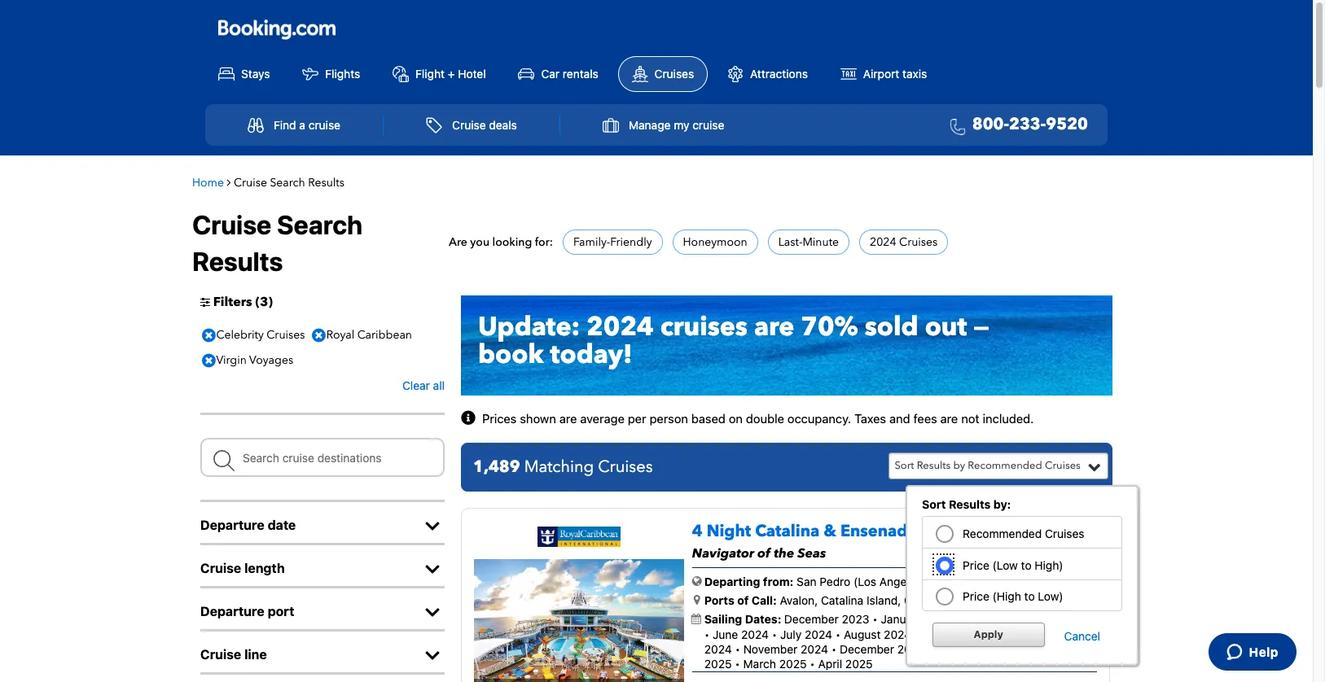Task type: vqa. For each thing, say whether or not it's contained in the screenshot.
2nd Suite $764 $255 / night
no



Task type: describe. For each thing, give the bounding box(es) containing it.
you
[[470, 234, 490, 250]]

a
[[299, 118, 305, 132]]

chevron down image for departure date
[[420, 519, 445, 535]]

average
[[580, 411, 625, 426]]

and
[[889, 411, 910, 426]]

chevron down image for cruise length
[[420, 562, 445, 579]]

sort for sort results by recommended cruises
[[895, 459, 914, 473]]

royal caribbean link
[[308, 324, 417, 348]]

honeymoon link
[[683, 234, 747, 250]]

update:
[[478, 310, 580, 346]]

0 horizontal spatial (
[[255, 293, 260, 311]]

sailing dates:
[[704, 613, 784, 627]]

• up march 2025 • april 2025
[[831, 643, 837, 656]]

• left march
[[735, 657, 740, 671]]

sliders image
[[200, 297, 210, 308]]

november
[[743, 643, 798, 656]]

filters
[[213, 293, 252, 311]]

chevron down image for cruise line
[[420, 649, 445, 665]]

october 2024
[[704, 628, 1066, 656]]

• right 2023
[[873, 613, 878, 627]]

high)
[[1035, 559, 1063, 572]]

virgin voyages
[[216, 353, 293, 368]]

clear
[[402, 379, 430, 393]]

cruise line
[[200, 648, 267, 662]]

2025 down november 2024 • december 2024 • january 2025 •
[[845, 657, 873, 671]]

august
[[844, 628, 881, 642]]

celebrity cruises
[[216, 328, 305, 343]]

person
[[650, 411, 688, 426]]

Search cruise destinations text field
[[200, 438, 445, 478]]

rentals
[[563, 66, 599, 80]]

car rentals link
[[505, 57, 612, 91]]

on
[[729, 411, 743, 426]]

find
[[274, 118, 296, 132]]

out
[[925, 310, 967, 346]]

cruise deals
[[452, 118, 517, 132]]

island,
[[867, 594, 901, 608]]

—
[[974, 310, 989, 346]]

cruise deals link
[[409, 109, 535, 141]]

• down september
[[928, 643, 933, 656]]

recommended cruises
[[960, 527, 1085, 541]]

angle right image
[[227, 176, 231, 188]]

sort results by: dialog
[[906, 486, 1139, 666]]

caribbean
[[357, 328, 412, 343]]

&
[[824, 521, 836, 543]]

• left august
[[835, 628, 841, 642]]

cruise inside cruise deals link
[[452, 118, 486, 132]]

2025 down november
[[779, 657, 807, 671]]

times circle image for celebrity
[[198, 324, 220, 348]]

book today!
[[478, 337, 632, 373]]

800-
[[972, 113, 1009, 135]]

last-minute
[[778, 234, 839, 250]]

1,489 matching cruises
[[473, 456, 653, 478]]

apply link
[[932, 623, 1045, 648]]

royal
[[326, 328, 355, 343]]

ports of call:
[[704, 594, 777, 608]]

globe image
[[692, 576, 702, 587]]

1 horizontal spatial january
[[936, 643, 978, 656]]

Price (Low to High) radio
[[938, 559, 949, 570]]

september 2024 •
[[923, 628, 1020, 642]]

minute
[[803, 234, 839, 250]]

1 vertical spatial california
[[904, 594, 954, 608]]

february 2025
[[704, 643, 1067, 671]]

2024 inside "update: 2024 cruises are 70% sold out — book today!"
[[587, 310, 654, 346]]

(los
[[854, 575, 876, 589]]

price for (low
[[963, 559, 990, 572]]

cruises
[[660, 310, 748, 346]]

departure date
[[200, 518, 296, 533]]

3
[[260, 293, 268, 311]]

last-minute link
[[778, 234, 839, 250]]

clear all
[[402, 379, 445, 393]]

price (high to low)
[[960, 590, 1063, 604]]

shown
[[520, 411, 556, 426]]

)
[[268, 293, 273, 311]]

results down cruise
[[308, 175, 345, 190]]

cancel button
[[1048, 629, 1117, 643]]

2 horizontal spatial are
[[940, 411, 958, 426]]

night
[[707, 521, 751, 543]]

last-
[[778, 234, 803, 250]]

december 2023 • january 2024 • april 2024 • may 2024 • june 2024 • july 2024 • august 2024
[[704, 613, 1084, 642]]

port
[[268, 605, 294, 619]]

2024 cruises link
[[870, 234, 938, 250]]

fees
[[913, 411, 937, 426]]

cruise length
[[200, 561, 285, 576]]

none field inside update: 2024 cruises are 70% sold out — book today! main content
[[200, 438, 445, 478]]

1 horizontal spatial catalina
[[821, 594, 864, 608]]

2025 down apply
[[981, 643, 1009, 656]]

not
[[961, 411, 980, 426]]

update: 2024 cruises are 70% sold out — book today! main content
[[184, 163, 1129, 683]]

3,075
[[1025, 526, 1052, 539]]

results inside dialog
[[949, 498, 991, 512]]

4.1
[[974, 523, 994, 540]]

Recommended Cruises radio
[[938, 528, 949, 538]]

per
[[628, 411, 646, 426]]

800-233-9520
[[972, 113, 1088, 135]]

are you looking for:
[[449, 234, 553, 250]]

low)
[[1038, 590, 1063, 604]]

to for (low
[[1021, 559, 1032, 572]]

0 horizontal spatial are
[[559, 411, 577, 426]]

0 horizontal spatial of
[[737, 594, 749, 608]]

Price (High to Low) radio
[[938, 591, 949, 601]]

clear all link
[[402, 376, 445, 397]]

virgin voyages link
[[198, 349, 298, 373]]

may
[[1031, 613, 1053, 627]]

to for (high
[[1024, 590, 1035, 604]]

departure for departure port
[[200, 605, 264, 619]]

find a cruise link
[[230, 109, 358, 141]]

june
[[713, 628, 738, 642]]

departing from: san pedro (los angeles), california
[[704, 575, 982, 589]]

pedro
[[820, 575, 851, 589]]

ports
[[704, 594, 735, 608]]

recommended inside sort results by: dialog
[[963, 527, 1042, 541]]

search inside cruise search results
[[277, 209, 363, 240]]

2024 inside october 2024
[[704, 643, 732, 656]]

sort results by recommended cruises
[[895, 459, 1081, 473]]

celebrity cruises link
[[198, 324, 310, 348]]



Task type: locate. For each thing, give the bounding box(es) containing it.
home link
[[192, 175, 224, 190]]

cruises
[[655, 66, 694, 80], [899, 234, 938, 250], [267, 328, 305, 343], [598, 456, 653, 478], [1045, 459, 1081, 473], [1045, 527, 1085, 541]]

0 vertical spatial search
[[270, 175, 305, 190]]

2025 down june
[[704, 657, 732, 671]]

family-friendly link
[[573, 234, 652, 250]]

cruise
[[452, 118, 486, 132], [234, 175, 267, 190], [192, 209, 271, 240], [200, 561, 241, 576], [200, 648, 241, 662]]

cruises inside sort results by: dialog
[[1045, 527, 1085, 541]]

departure up cruise line
[[200, 605, 264, 619]]

all
[[433, 379, 445, 393]]

matching
[[524, 456, 594, 478]]

january inside december 2023 • january 2024 • april 2024 • may 2024 • june 2024 • july 2024 • august 2024
[[881, 613, 923, 627]]

of up sailing dates:
[[737, 594, 749, 608]]

are
[[754, 310, 794, 346], [559, 411, 577, 426], [940, 411, 958, 426]]

0 horizontal spatial sort
[[895, 459, 914, 473]]

1 vertical spatial sort
[[922, 498, 946, 512]]

catalina down the departing from: san pedro (los angeles), california
[[821, 594, 864, 608]]

december down august
[[840, 643, 894, 656]]

catalina inside the 4 night catalina & ensenada navigator of the seas
[[755, 521, 820, 543]]

departure up cruise length
[[200, 518, 264, 533]]

1 vertical spatial january
[[936, 643, 978, 656]]

based
[[691, 411, 726, 426]]

ensenada,
[[965, 594, 1020, 608]]

deals
[[489, 118, 517, 132]]

are left not
[[940, 411, 958, 426]]

2 chevron down image from the top
[[420, 562, 445, 579]]

1 horizontal spatial december
[[840, 643, 894, 656]]

california up price (high to low) "option"
[[932, 575, 982, 589]]

for:
[[535, 234, 553, 250]]

departure port
[[200, 605, 294, 619]]

times circle image right celebrity cruises
[[308, 324, 330, 348]]

sort inside update: 2024 cruises are 70% sold out — book today! main content
[[895, 459, 914, 473]]

map marker image
[[694, 595, 700, 606]]

0 vertical spatial (
[[255, 293, 260, 311]]

3,075 reviews link
[[1025, 526, 1093, 539]]

2024 cruises
[[870, 234, 938, 250]]

to left 'low)'
[[1024, 590, 1035, 604]]

0 vertical spatial december
[[784, 613, 839, 627]]

angeles),
[[879, 575, 929, 589]]

1 vertical spatial cruise search results
[[192, 209, 363, 277]]

233-
[[1009, 113, 1046, 135]]

virgin
[[216, 353, 247, 368]]

included.
[[983, 411, 1034, 426]]

the
[[774, 545, 794, 563]]

cruise left the deals
[[452, 118, 486, 132]]

april down 2023
[[818, 657, 842, 671]]

filters ( 3 )
[[213, 293, 273, 311]]

+
[[448, 66, 455, 80]]

october
[[1023, 628, 1066, 642]]

1 vertical spatial search
[[277, 209, 363, 240]]

0 horizontal spatial january
[[881, 613, 923, 627]]

sort inside sort results by: dialog
[[922, 498, 946, 512]]

• right march
[[810, 657, 815, 671]]

0 vertical spatial recommended
[[968, 459, 1042, 473]]

( inside 4.1 / 5 ( 3,075 reviews
[[1020, 526, 1025, 539]]

california down angeles),
[[904, 594, 954, 608]]

by:
[[994, 498, 1011, 512]]

0 horizontal spatial december
[[784, 613, 839, 627]]

april up september 2024 •
[[965, 613, 989, 627]]

0 vertical spatial january
[[881, 613, 923, 627]]

None field
[[200, 438, 445, 478]]

1 vertical spatial of
[[737, 594, 749, 608]]

1 horizontal spatial sort
[[922, 498, 946, 512]]

800-233-9520 link
[[944, 113, 1088, 137]]

0 vertical spatial catalina
[[755, 521, 820, 543]]

cruises link
[[618, 56, 708, 92]]

by
[[953, 459, 965, 473]]

1 price from the top
[[963, 559, 990, 572]]

sort for sort results by:
[[922, 498, 946, 512]]

recommended down the by:
[[963, 527, 1042, 541]]

navigator of the seas image
[[474, 559, 684, 683]]

taxis
[[903, 66, 927, 80]]

royal caribbean image
[[537, 527, 621, 548]]

travel menu navigation
[[205, 104, 1108, 145]]

cancel
[[1064, 629, 1100, 643]]

price left (high
[[963, 590, 990, 604]]

2024
[[870, 234, 896, 250], [587, 310, 654, 346], [926, 613, 953, 627], [992, 613, 1020, 627], [1056, 613, 1084, 627], [741, 628, 769, 642], [805, 628, 832, 642], [884, 628, 912, 642], [984, 628, 1012, 642], [704, 643, 732, 656], [801, 643, 828, 656], [897, 643, 925, 656]]

cruise search results down the find
[[234, 175, 345, 190]]

cruise right angle right 'icon'
[[234, 175, 267, 190]]

times circle image up times circle icon
[[198, 324, 220, 348]]

0 vertical spatial departure
[[200, 518, 264, 533]]

catalina up the the
[[755, 521, 820, 543]]

1 horizontal spatial are
[[754, 310, 794, 346]]

chevron down image
[[420, 519, 445, 535], [420, 562, 445, 579], [420, 605, 445, 622], [420, 649, 445, 665]]

price for (high
[[963, 590, 990, 604]]

are
[[449, 234, 467, 250]]

0 vertical spatial to
[[1021, 559, 1032, 572]]

cruise left 'length'
[[200, 561, 241, 576]]

1 vertical spatial price
[[963, 590, 990, 604]]

1 horizontal spatial april
[[965, 613, 989, 627]]

1 horizontal spatial (
[[1020, 526, 1025, 539]]

2 price from the top
[[963, 590, 990, 604]]

1 chevron down image from the top
[[420, 519, 445, 535]]

are right shown
[[559, 411, 577, 426]]

• down june
[[735, 643, 740, 656]]

0 vertical spatial sort
[[895, 459, 914, 473]]

• up september
[[956, 613, 962, 627]]

0 vertical spatial price
[[963, 559, 990, 572]]

results left by
[[917, 459, 951, 473]]

0 vertical spatial cruise search results
[[234, 175, 345, 190]]

1 vertical spatial to
[[1024, 590, 1035, 604]]

mexico
[[1023, 594, 1060, 608]]

times circle image
[[198, 349, 220, 373]]

of left the the
[[758, 545, 771, 563]]

recommended
[[968, 459, 1042, 473], [963, 527, 1042, 541]]

results up filters at left top
[[192, 246, 283, 277]]

date
[[268, 518, 296, 533]]

0 horizontal spatial april
[[818, 657, 842, 671]]

0 horizontal spatial catalina
[[755, 521, 820, 543]]

2025 inside the february 2025
[[704, 657, 732, 671]]

prices shown are average per person based on double occupancy. taxes and fees are not included. element
[[482, 411, 1034, 426]]

update: 2024 cruises are 70% sold out — book today!
[[478, 310, 989, 373]]

1 vertical spatial catalina
[[821, 594, 864, 608]]

price (low to high)
[[960, 559, 1063, 572]]

0 vertical spatial california
[[932, 575, 982, 589]]

december down avalon, on the bottom of page
[[784, 613, 839, 627]]

cruise search results up )
[[192, 209, 363, 277]]

stays link
[[205, 57, 283, 91]]

0 horizontal spatial times circle image
[[198, 324, 220, 348]]

stays
[[241, 66, 270, 80]]

recommended inside update: 2024 cruises are 70% sold out — book today! main content
[[968, 459, 1042, 473]]

length
[[244, 561, 285, 576]]

results
[[308, 175, 345, 190], [192, 246, 283, 277], [917, 459, 951, 473], [949, 498, 991, 512]]

recommended up the by:
[[968, 459, 1042, 473]]

times circle image
[[198, 324, 220, 348], [308, 324, 330, 348]]

san
[[797, 575, 817, 589]]

1 departure from the top
[[200, 518, 264, 533]]

royal caribbean
[[326, 328, 412, 343]]

• left october
[[1015, 628, 1020, 642]]

hotel
[[458, 66, 486, 80]]

april
[[965, 613, 989, 627], [818, 657, 842, 671]]

1 vertical spatial departure
[[200, 605, 264, 619]]

• left may
[[1023, 613, 1028, 627]]

3 chevron down image from the top
[[420, 605, 445, 622]]

5
[[1007, 526, 1014, 539]]

0 vertical spatial of
[[758, 545, 771, 563]]

times circle image for royal
[[308, 324, 330, 348]]

/
[[1001, 526, 1004, 539]]

calendar image
[[691, 615, 701, 625]]

family-
[[573, 234, 610, 250]]

1 vertical spatial april
[[818, 657, 842, 671]]

flight + hotel link
[[380, 57, 499, 91]]

• left february
[[1012, 643, 1017, 656]]

are inside "update: 2024 cruises are 70% sold out — book today!"
[[754, 310, 794, 346]]

to right (low
[[1021, 559, 1032, 572]]

search
[[270, 175, 305, 190], [277, 209, 363, 240]]

results up 4.1
[[949, 498, 991, 512]]

2 times circle image from the left
[[308, 324, 330, 348]]

home
[[192, 175, 224, 190]]

car rentals
[[541, 66, 599, 80]]

april inside december 2023 • january 2024 • april 2024 • may 2024 • june 2024 • july 2024 • august 2024
[[965, 613, 989, 627]]

1,489
[[473, 456, 520, 478]]

(low
[[993, 559, 1018, 572]]

( right 5
[[1020, 526, 1025, 539]]

sort results by:
[[922, 498, 1011, 512]]

attractions link
[[714, 57, 821, 91]]

4.1 / 5 ( 3,075 reviews
[[974, 523, 1093, 540]]

sort up "recommended cruises" radio
[[922, 498, 946, 512]]

9520
[[1046, 113, 1088, 135]]

seas
[[798, 545, 826, 563]]

1 vertical spatial december
[[840, 643, 894, 656]]

• right price (high to low) "option"
[[957, 594, 962, 608]]

price
[[963, 559, 990, 572], [963, 590, 990, 604]]

attractions
[[750, 66, 808, 80]]

• left june
[[704, 628, 710, 642]]

of
[[758, 545, 771, 563], [737, 594, 749, 608]]

booking.com home image
[[218, 19, 336, 40]]

are left 70%
[[754, 310, 794, 346]]

4 chevron down image from the top
[[420, 649, 445, 665]]

prices shown are average per person based on double occupancy. taxes and fees are not included.
[[482, 411, 1034, 426]]

car
[[541, 66, 560, 80]]

january down island, at bottom
[[881, 613, 923, 627]]

chevron down image for departure port
[[420, 605, 445, 622]]

0 vertical spatial april
[[965, 613, 989, 627]]

sort down the and
[[895, 459, 914, 473]]

friendly
[[610, 234, 652, 250]]

flights
[[325, 66, 360, 80]]

1 horizontal spatial times circle image
[[308, 324, 330, 348]]

info label image
[[461, 411, 479, 427]]

ensenada
[[840, 521, 917, 543]]

1 vertical spatial recommended
[[963, 527, 1042, 541]]

• up november
[[772, 628, 777, 642]]

of inside the 4 night catalina & ensenada navigator of the seas
[[758, 545, 771, 563]]

( left )
[[255, 293, 260, 311]]

(
[[255, 293, 260, 311], [1020, 526, 1025, 539]]

cruise down angle right 'icon'
[[192, 209, 271, 240]]

4 night catalina & ensenada navigator of the seas
[[692, 521, 917, 563]]

taxes
[[854, 411, 886, 426]]

july
[[780, 628, 802, 642]]

cruise left 'line' at bottom
[[200, 648, 241, 662]]

departure
[[200, 518, 264, 533], [200, 605, 264, 619]]

december inside december 2023 • january 2024 • april 2024 • may 2024 • june 2024 • july 2024 • august 2024
[[784, 613, 839, 627]]

2025
[[981, 643, 1009, 656], [704, 657, 732, 671], [779, 657, 807, 671], [845, 657, 873, 671]]

1 horizontal spatial of
[[758, 545, 771, 563]]

flight
[[415, 66, 445, 80]]

1 vertical spatial (
[[1020, 526, 1025, 539]]

2 departure from the top
[[200, 605, 264, 619]]

honeymoon
[[683, 234, 747, 250]]

departure for departure date
[[200, 518, 264, 533]]

1 times circle image from the left
[[198, 324, 220, 348]]

cruise search results
[[234, 175, 345, 190], [192, 209, 363, 277]]

january down september
[[936, 643, 978, 656]]

price left (low
[[963, 559, 990, 572]]



